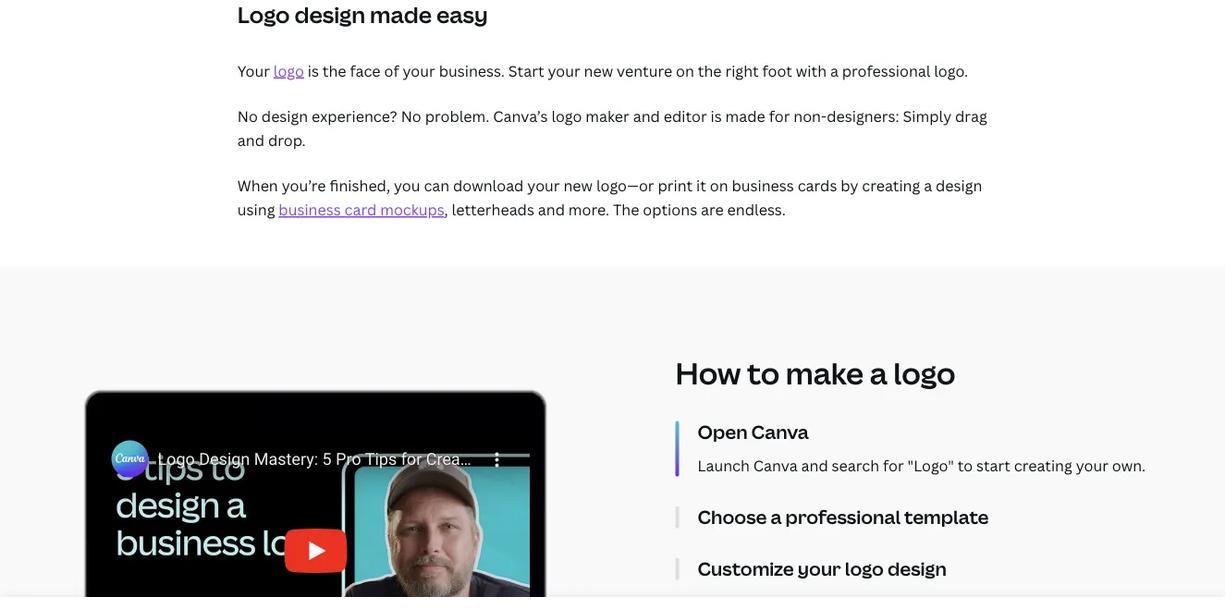 Task type: locate. For each thing, give the bounding box(es) containing it.
venture
[[617, 60, 673, 80]]

logo—or
[[596, 176, 654, 196]]

design up the drop.
[[262, 106, 308, 126]]

0 horizontal spatial the
[[323, 60, 346, 80]]

creating right by
[[862, 176, 920, 196]]

when
[[238, 176, 278, 196]]

to right how at the right bottom of page
[[747, 353, 780, 393]]

creating right 'start'
[[1014, 455, 1073, 475]]

1 vertical spatial design
[[936, 176, 983, 196]]

a
[[830, 60, 839, 80], [924, 176, 932, 196], [870, 353, 888, 393], [771, 504, 782, 530]]

creating inside when you're finished, you can download your new logo—or print it on business cards by creating a design using
[[862, 176, 920, 196]]

your inside when you're finished, you can download your new logo—or print it on business cards by creating a design using
[[527, 176, 560, 196]]

logo
[[274, 60, 304, 80], [552, 106, 582, 126], [894, 353, 956, 393], [845, 556, 884, 582]]

1 horizontal spatial to
[[958, 455, 973, 475]]

open canva button
[[698, 419, 1196, 445]]

1 horizontal spatial creating
[[1014, 455, 1073, 475]]

logo down choose a professional template at the bottom of the page
[[845, 556, 884, 582]]

business up endless.
[[732, 176, 794, 196]]

1 vertical spatial for
[[883, 455, 904, 475]]

customize
[[698, 556, 794, 582]]

0 vertical spatial professional
[[842, 60, 931, 80]]

professional down search
[[786, 504, 901, 530]]

to left 'start'
[[958, 455, 973, 475]]

options
[[643, 200, 697, 219]]

own.
[[1112, 455, 1146, 475]]

new up more. on the left
[[564, 176, 593, 196]]

maker
[[586, 106, 630, 126]]

open canva
[[698, 419, 809, 445]]

customize your logo design
[[698, 556, 947, 582]]

new inside when you're finished, you can download your new logo—or print it on business cards by creating a design using
[[564, 176, 593, 196]]

for inside the no design experience? no problem. canva's logo maker and editor is made for non-designers: simply drag and drop.
[[769, 106, 790, 126]]

0 horizontal spatial is
[[308, 60, 319, 80]]

canva
[[751, 419, 809, 445], [753, 455, 798, 475]]

0 vertical spatial to
[[747, 353, 780, 393]]

of
[[384, 60, 399, 80]]

design down 'template'
[[888, 556, 947, 582]]

made
[[726, 106, 766, 126]]

creating
[[862, 176, 920, 196], [1014, 455, 1073, 475]]

1 horizontal spatial on
[[710, 176, 728, 196]]

1 vertical spatial canva
[[753, 455, 798, 475]]

customize your logo design button
[[698, 556, 1196, 582]]

business.
[[439, 60, 505, 80]]

1 horizontal spatial for
[[883, 455, 904, 475]]

no
[[238, 106, 258, 126], [401, 106, 422, 126]]

your down choose a professional template at the bottom of the page
[[798, 556, 841, 582]]

0 vertical spatial business
[[732, 176, 794, 196]]

1 no from the left
[[238, 106, 258, 126]]

1 vertical spatial to
[[958, 455, 973, 475]]

0 horizontal spatial to
[[747, 353, 780, 393]]

is
[[308, 60, 319, 80], [711, 106, 722, 126]]

how
[[676, 353, 741, 393]]

is left made
[[711, 106, 722, 126]]

1 vertical spatial is
[[711, 106, 722, 126]]

drag
[[955, 106, 987, 126]]

business
[[732, 176, 794, 196], [279, 200, 341, 219]]

design inside the no design experience? no problem. canva's logo maker and editor is made for non-designers: simply drag and drop.
[[262, 106, 308, 126]]

launch canva and search for "logo" to start creating your own.
[[698, 455, 1146, 475]]

a right with
[[830, 60, 839, 80]]

for
[[769, 106, 790, 126], [883, 455, 904, 475]]

on right venture
[[676, 60, 694, 80]]

no down 'your'
[[238, 106, 258, 126]]

on
[[676, 60, 694, 80], [710, 176, 728, 196]]

0 horizontal spatial creating
[[862, 176, 920, 196]]

canva for launch
[[753, 455, 798, 475]]

0 vertical spatial design
[[262, 106, 308, 126]]

the
[[323, 60, 346, 80], [698, 60, 722, 80]]

0 horizontal spatial for
[[769, 106, 790, 126]]

1 the from the left
[[323, 60, 346, 80]]

canva's
[[493, 106, 548, 126]]

a down simply
[[924, 176, 932, 196]]

canva for open
[[751, 419, 809, 445]]

logo left "maker"
[[552, 106, 582, 126]]

and
[[633, 106, 660, 126], [238, 130, 265, 150], [538, 200, 565, 219], [801, 455, 828, 475]]

drop.
[[268, 130, 306, 150]]

1 horizontal spatial business
[[732, 176, 794, 196]]

"logo"
[[908, 455, 954, 475]]

editor
[[664, 106, 707, 126]]

1 vertical spatial new
[[564, 176, 593, 196]]

business down you're at the top
[[279, 200, 341, 219]]

professional
[[842, 60, 931, 80], [786, 504, 901, 530]]

1 horizontal spatial is
[[711, 106, 722, 126]]

design
[[262, 106, 308, 126], [936, 176, 983, 196], [888, 556, 947, 582]]

template
[[904, 504, 989, 530]]

canva right open
[[751, 419, 809, 445]]

1 vertical spatial creating
[[1014, 455, 1073, 475]]

face
[[350, 60, 381, 80]]

on inside when you're finished, you can download your new logo—or print it on business cards by creating a design using
[[710, 176, 728, 196]]

logo link
[[274, 60, 304, 80]]

design down "drag" at right top
[[936, 176, 983, 196]]

0 vertical spatial canva
[[751, 419, 809, 445]]

is inside the no design experience? no problem. canva's logo maker and editor is made for non-designers: simply drag and drop.
[[711, 106, 722, 126]]

0 horizontal spatial no
[[238, 106, 258, 126]]

logo right 'your'
[[274, 60, 304, 80]]

your left own.
[[1076, 455, 1109, 475]]

0 horizontal spatial business
[[279, 200, 341, 219]]

logo up "open canva" dropdown button
[[894, 353, 956, 393]]

for left non-
[[769, 106, 790, 126]]

0 horizontal spatial on
[[676, 60, 694, 80]]

designers:
[[827, 106, 900, 126]]

design inside when you're finished, you can download your new logo—or print it on business cards by creating a design using
[[936, 176, 983, 196]]

for left "logo"
[[883, 455, 904, 475]]

1 vertical spatial business
[[279, 200, 341, 219]]

0 vertical spatial on
[[676, 60, 694, 80]]

your up business card mockups , letterheads and more. the options are endless.
[[527, 176, 560, 196]]

can
[[424, 176, 450, 196]]

2 the from the left
[[698, 60, 722, 80]]

1 horizontal spatial no
[[401, 106, 422, 126]]

professional up designers:
[[842, 60, 931, 80]]

you're
[[282, 176, 326, 196]]

0 vertical spatial is
[[308, 60, 319, 80]]

1 horizontal spatial the
[[698, 60, 722, 80]]

the left right
[[698, 60, 722, 80]]

your
[[403, 60, 435, 80], [548, 60, 581, 80], [527, 176, 560, 196], [1076, 455, 1109, 475], [798, 556, 841, 582]]

choose
[[698, 504, 767, 530]]

0 vertical spatial creating
[[862, 176, 920, 196]]

0 vertical spatial for
[[769, 106, 790, 126]]

is right logo link
[[308, 60, 319, 80]]

canva down open canva on the right bottom of page
[[753, 455, 798, 475]]

print
[[658, 176, 693, 196]]

new left venture
[[584, 60, 613, 80]]

business card mockups link
[[279, 200, 444, 219]]

no left problem.
[[401, 106, 422, 126]]

on right it
[[710, 176, 728, 196]]

more.
[[569, 200, 610, 219]]

1 vertical spatial on
[[710, 176, 728, 196]]

experience?
[[312, 106, 397, 126]]

the left the face
[[323, 60, 346, 80]]

with
[[796, 60, 827, 80]]

new
[[584, 60, 613, 80], [564, 176, 593, 196]]

make
[[786, 353, 864, 393]]

to
[[747, 353, 780, 393], [958, 455, 973, 475]]

your
[[238, 60, 270, 80]]

foot
[[762, 60, 793, 80]]



Task type: vqa. For each thing, say whether or not it's contained in the screenshot.
the topmost Canva
yes



Task type: describe. For each thing, give the bounding box(es) containing it.
and left search
[[801, 455, 828, 475]]

business inside when you're finished, you can download your new logo—or print it on business cards by creating a design using
[[732, 176, 794, 196]]

a right make
[[870, 353, 888, 393]]

the
[[613, 200, 639, 219]]

open
[[698, 419, 748, 445]]

2 no from the left
[[401, 106, 422, 126]]

your right start
[[548, 60, 581, 80]]

logo.
[[934, 60, 968, 80]]

your logo is the face of your business. start your new venture on the right foot with a professional logo.
[[238, 60, 968, 80]]

choose a professional template
[[698, 504, 989, 530]]

start
[[976, 455, 1011, 475]]

no design experience? no problem. canva's logo maker and editor is made for non-designers: simply drag and drop.
[[238, 106, 987, 150]]

business card mockups , letterheads and more. the options are endless.
[[279, 200, 786, 219]]

your right of
[[403, 60, 435, 80]]

by
[[841, 176, 859, 196]]

are
[[701, 200, 724, 219]]

using
[[238, 200, 275, 219]]

endless.
[[727, 200, 786, 219]]

1 vertical spatial professional
[[786, 504, 901, 530]]

letterheads
[[452, 200, 534, 219]]

start
[[508, 60, 544, 80]]

when you're finished, you can download your new logo—or print it on business cards by creating a design using
[[238, 176, 983, 219]]

search
[[832, 455, 880, 475]]

finished,
[[330, 176, 390, 196]]

a inside when you're finished, you can download your new logo—or print it on business cards by creating a design using
[[924, 176, 932, 196]]

and left editor
[[633, 106, 660, 126]]

simply
[[903, 106, 952, 126]]

problem.
[[425, 106, 490, 126]]

a right choose
[[771, 504, 782, 530]]

mockups
[[380, 200, 444, 219]]

0 vertical spatial new
[[584, 60, 613, 80]]

card
[[345, 200, 377, 219]]

cards
[[798, 176, 837, 196]]

,
[[444, 200, 448, 219]]

how to make a logo
[[676, 353, 956, 393]]

right
[[725, 60, 759, 80]]

and left more. on the left
[[538, 200, 565, 219]]

and left the drop.
[[238, 130, 265, 150]]

choose a professional template button
[[698, 504, 1196, 530]]

non-
[[794, 106, 827, 126]]

launch
[[698, 455, 750, 475]]

it
[[696, 176, 706, 196]]

download
[[453, 176, 524, 196]]

logo inside the no design experience? no problem. canva's logo maker and editor is made for non-designers: simply drag and drop.
[[552, 106, 582, 126]]

you
[[394, 176, 420, 196]]

2 vertical spatial design
[[888, 556, 947, 582]]



